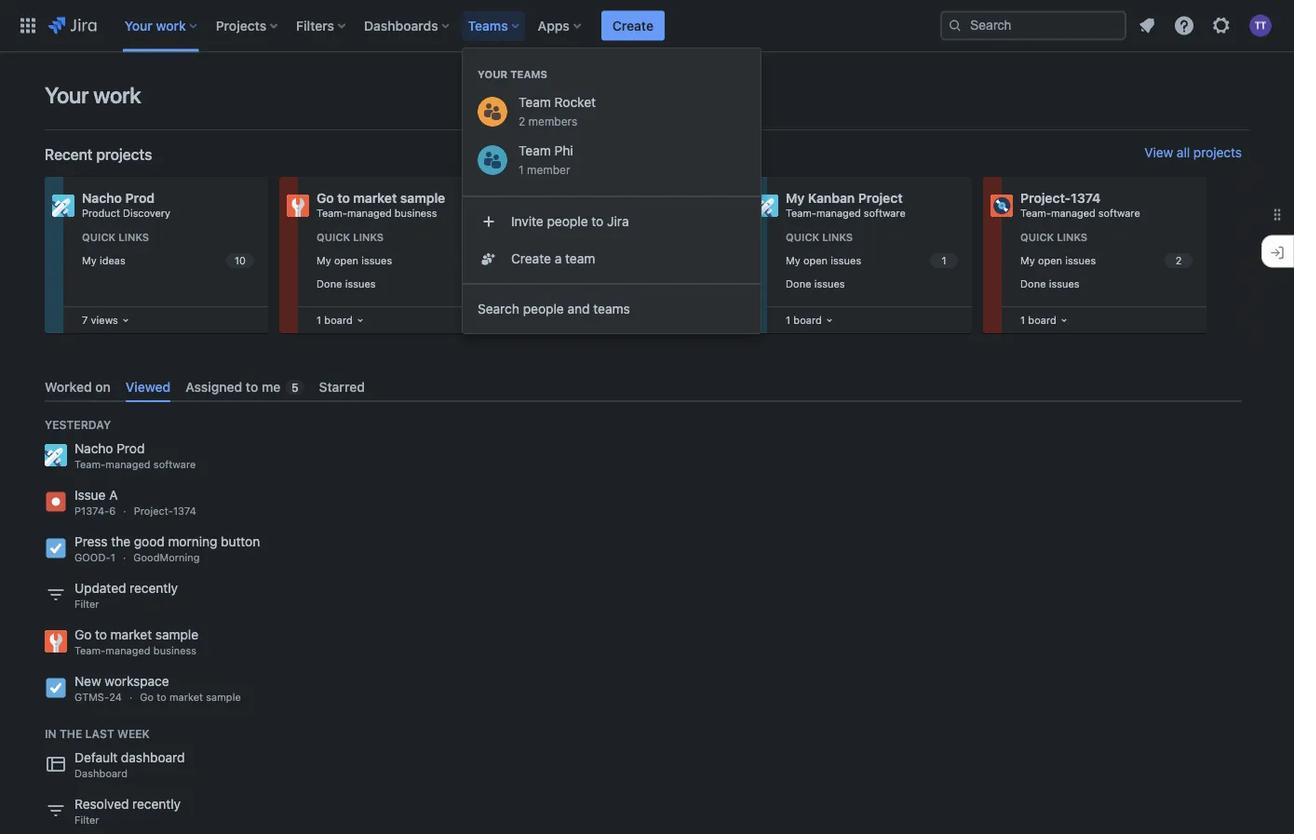 Task type: locate. For each thing, give the bounding box(es) containing it.
goodmorning inside press the good morning button good-1 · goodmorning
[[133, 552, 200, 564]]

create for create a team
[[511, 251, 551, 266]]

team- inside my kanban project team-managed software
[[786, 207, 816, 219]]

create
[[612, 18, 654, 33], [511, 251, 551, 266]]

4 done issues from the left
[[1020, 277, 1080, 289]]

0 horizontal spatial 1 board button
[[313, 310, 368, 331]]

2 vertical spatial sample
[[206, 691, 241, 704]]

1 done from the left
[[317, 277, 342, 289]]

6
[[109, 505, 116, 517]]

2 horizontal spatial market
[[353, 190, 397, 206]]

prod up a
[[117, 441, 145, 456]]

view
[[1144, 145, 1173, 160]]

1 vertical spatial the
[[59, 727, 82, 740]]

banner
[[0, 0, 1294, 52]]

2 filter from the top
[[74, 814, 99, 826]]

done issues for project
[[786, 277, 845, 289]]

0 vertical spatial your work
[[125, 18, 186, 33]]

create inside button
[[612, 18, 654, 33]]

quick links for project
[[786, 231, 853, 243]]

your inside "group"
[[478, 68, 508, 81]]

software inside my kanban project team-managed software
[[864, 207, 906, 219]]

quick links for market
[[317, 231, 384, 243]]

0 vertical spatial goodmorning
[[551, 190, 636, 206]]

issues
[[361, 254, 392, 266], [596, 254, 627, 266], [831, 254, 861, 266], [1065, 254, 1096, 266], [345, 277, 376, 289], [580, 277, 610, 289], [814, 277, 845, 289], [1049, 277, 1080, 289]]

1 done issues from the left
[[317, 277, 376, 289]]

appswitcher icon image
[[17, 14, 39, 37]]

create left "a"
[[511, 251, 551, 266]]

week
[[117, 727, 150, 740]]

prod
[[125, 190, 155, 206], [117, 441, 145, 456]]

2 my open issues link from the left
[[547, 250, 726, 271]]

projects
[[1193, 145, 1242, 160], [96, 146, 152, 163]]

1 vertical spatial filter
[[74, 814, 99, 826]]

3 links from the left
[[588, 231, 618, 243]]

1 horizontal spatial 1374
[[1071, 190, 1101, 206]]

3 quick from the left
[[551, 231, 585, 243]]

nacho up "product"
[[82, 190, 122, 206]]

my open issues for managed
[[551, 254, 627, 266]]

managed inside nacho prod team-managed software
[[106, 459, 151, 471]]

5 links from the left
[[1057, 231, 1088, 243]]

1 horizontal spatial teams
[[510, 68, 547, 81]]

2 horizontal spatial your
[[478, 68, 508, 81]]

2 vertical spatial ·
[[129, 691, 132, 704]]

nacho prod team-managed software
[[74, 441, 196, 471]]

1 vertical spatial create
[[511, 251, 551, 266]]

team inside team rocket 2 members
[[519, 94, 551, 110]]

1 horizontal spatial sample
[[206, 691, 241, 704]]

team for team rocket
[[519, 94, 551, 110]]

my for goodmorning
[[551, 254, 566, 266]]

nacho
[[82, 190, 122, 206], [74, 441, 113, 456]]

· inside press the good morning button good-1 · goodmorning
[[123, 552, 126, 564]]

your
[[125, 18, 153, 33], [478, 68, 508, 81], [45, 82, 89, 108]]

teams up team rocket 2 members
[[510, 68, 547, 81]]

filter
[[74, 598, 99, 610], [74, 814, 99, 826]]

projects right the all
[[1193, 145, 1242, 160]]

2 open from the left
[[569, 254, 593, 266]]

notifications image
[[1136, 14, 1158, 37]]

0 vertical spatial market
[[353, 190, 397, 206]]

people left and
[[523, 301, 564, 317]]

1 horizontal spatial 1 board
[[786, 314, 822, 326]]

0 vertical spatial sample
[[400, 190, 445, 206]]

· inside issue a p1374-6 · project-1374
[[123, 505, 126, 517]]

1 horizontal spatial work
[[156, 18, 186, 33]]

software
[[629, 207, 671, 219], [864, 207, 906, 219], [1098, 207, 1140, 219], [153, 459, 196, 471]]

1 vertical spatial your
[[478, 68, 508, 81]]

team- inside nacho prod team-managed software
[[74, 459, 106, 471]]

filter inside updated recently filter
[[74, 598, 99, 610]]

2 board image from the left
[[822, 313, 837, 328]]

2 1 board from the left
[[786, 314, 822, 326]]

0 horizontal spatial goodmorning
[[133, 552, 200, 564]]

0 vertical spatial ·
[[123, 505, 126, 517]]

0 horizontal spatial business
[[153, 645, 197, 657]]

my open issues for project
[[786, 254, 861, 266]]

project- inside issue a p1374-6 · project-1374
[[134, 505, 173, 517]]

0 horizontal spatial 1374
[[173, 505, 196, 517]]

done issues link
[[313, 273, 492, 294], [547, 273, 726, 294], [782, 273, 961, 294], [1017, 273, 1195, 294]]

filter down updated
[[74, 598, 99, 610]]

1 vertical spatial people
[[523, 301, 564, 317]]

the
[[111, 534, 130, 549], [59, 727, 82, 740]]

morning
[[168, 534, 217, 549]]

· right 24
[[129, 691, 132, 704]]

my kanban project team-managed software
[[786, 190, 906, 219]]

discovery
[[123, 207, 170, 219]]

quick links for team-
[[1020, 231, 1088, 243]]

the inside press the good morning button good-1 · goodmorning
[[111, 534, 130, 549]]

tab list
[[37, 371, 1249, 402]]

0 horizontal spatial the
[[59, 727, 82, 740]]

team- inside the project-1374 team-managed software
[[1020, 207, 1051, 219]]

1 horizontal spatial goodmorning
[[551, 190, 636, 206]]

my open issues for market
[[317, 254, 392, 266]]

business
[[395, 207, 437, 219], [153, 645, 197, 657]]

my for nacho prod
[[82, 254, 97, 266]]

board image for team-
[[1056, 313, 1071, 328]]

3 my open issues from the left
[[786, 254, 861, 266]]

people inside group
[[547, 214, 588, 229]]

3 done from the left
[[786, 277, 811, 289]]

1 vertical spatial work
[[93, 82, 141, 108]]

0 horizontal spatial board
[[324, 314, 353, 326]]

1 links from the left
[[118, 231, 149, 243]]

done
[[317, 277, 342, 289], [551, 277, 577, 289], [786, 277, 811, 289], [1020, 277, 1046, 289]]

2 board image from the left
[[1056, 313, 1071, 328]]

1 horizontal spatial your
[[125, 18, 153, 33]]

filter down resolved
[[74, 814, 99, 826]]

recently down 'dashboard'
[[132, 797, 181, 812]]

nacho inside nacho prod team-managed software
[[74, 441, 113, 456]]

1 my open issues link from the left
[[313, 250, 492, 271]]

2 horizontal spatial go
[[317, 190, 334, 206]]

filter inside resolved recently filter
[[74, 814, 99, 826]]

work
[[156, 18, 186, 33], [93, 82, 141, 108]]

projects up nacho prod product discovery at the top
[[96, 146, 152, 163]]

done issues for team-
[[1020, 277, 1080, 289]]

2 links from the left
[[353, 231, 384, 243]]

0 vertical spatial work
[[156, 18, 186, 33]]

your work up recent projects
[[45, 82, 141, 108]]

done issues
[[317, 277, 376, 289], [551, 277, 610, 289], [786, 277, 845, 289], [1020, 277, 1080, 289]]

0 vertical spatial create
[[612, 18, 654, 33]]

0 vertical spatial filter
[[74, 598, 99, 610]]

board inside dropdown button
[[794, 314, 822, 326]]

1 vertical spatial 1374
[[173, 505, 196, 517]]

2 done from the left
[[551, 277, 577, 289]]

1 board image from the left
[[118, 313, 133, 328]]

new workspace gtms-24 · go to market sample
[[74, 674, 241, 704]]

1 vertical spatial go
[[74, 627, 92, 643]]

1 horizontal spatial board
[[794, 314, 822, 326]]

software inside goodmorning team-managed software
[[629, 207, 671, 219]]

nacho inside nacho prod product discovery
[[82, 190, 122, 206]]

0 vertical spatial people
[[547, 214, 588, 229]]

4 open from the left
[[1038, 254, 1062, 266]]

nacho for nacho prod product discovery
[[82, 190, 122, 206]]

4 done issues link from the left
[[1017, 273, 1195, 294]]

prod up discovery
[[125, 190, 155, 206]]

4 my open issues link from the left
[[1017, 250, 1195, 271]]

group containing invite people to jira
[[463, 196, 761, 283]]

·
[[123, 505, 126, 517], [123, 552, 126, 564], [129, 691, 132, 704]]

1 vertical spatial teams
[[510, 68, 547, 81]]

create button
[[601, 11, 665, 40]]

0 horizontal spatial board image
[[353, 313, 368, 328]]

1 vertical spatial go to market sample team-managed business
[[74, 627, 198, 657]]

links for project
[[822, 231, 853, 243]]

2 my open issues from the left
[[551, 254, 627, 266]]

nacho down 'yesterday'
[[74, 441, 113, 456]]

1 horizontal spatial board image
[[1056, 313, 1071, 328]]

· right 6
[[123, 505, 126, 517]]

1 vertical spatial market
[[111, 627, 152, 643]]

· inside the new workspace gtms-24 · go to market sample
[[129, 691, 132, 704]]

quick
[[82, 231, 116, 243], [317, 231, 350, 243], [551, 231, 585, 243], [786, 231, 819, 243], [1020, 231, 1054, 243]]

work left projects on the left
[[156, 18, 186, 33]]

1 vertical spatial prod
[[117, 441, 145, 456]]

0 vertical spatial nacho
[[82, 190, 122, 206]]

0 horizontal spatial create
[[511, 251, 551, 266]]

gtms-
[[74, 691, 109, 704]]

board image for market
[[353, 313, 368, 328]]

board image
[[118, 313, 133, 328], [822, 313, 837, 328]]

a
[[555, 251, 562, 266]]

dashboard
[[121, 750, 185, 765]]

people
[[547, 214, 588, 229], [523, 301, 564, 317]]

0 horizontal spatial go
[[74, 627, 92, 643]]

0 horizontal spatial project-
[[134, 505, 173, 517]]

2 vertical spatial go
[[140, 691, 154, 704]]

1 open from the left
[[334, 254, 358, 266]]

create a team button
[[463, 240, 761, 277]]

4 links from the left
[[822, 231, 853, 243]]

2
[[519, 115, 525, 128]]

team up 2
[[519, 94, 551, 110]]

0 horizontal spatial go to market sample team-managed business
[[74, 627, 198, 657]]

2 quick links from the left
[[317, 231, 384, 243]]

board
[[324, 314, 353, 326], [794, 314, 822, 326], [1028, 314, 1056, 326]]

the for good
[[111, 534, 130, 549]]

5 quick from the left
[[1020, 231, 1054, 243]]

2 horizontal spatial 1 board
[[1020, 314, 1056, 326]]

1 for go to market sample
[[317, 314, 321, 326]]

2 team from the top
[[519, 143, 551, 158]]

3 board from the left
[[1028, 314, 1056, 326]]

4 quick from the left
[[786, 231, 819, 243]]

jira image
[[48, 14, 97, 37], [48, 14, 97, 37]]

board image inside dropdown button
[[822, 313, 837, 328]]

work up recent projects
[[93, 82, 141, 108]]

Search field
[[940, 11, 1127, 40]]

3 done issues link from the left
[[782, 273, 961, 294]]

project
[[858, 190, 903, 206]]

to inside button
[[591, 214, 604, 229]]

market inside the new workspace gtms-24 · go to market sample
[[169, 691, 203, 704]]

my
[[786, 190, 805, 206], [82, 254, 97, 266], [317, 254, 331, 266], [551, 254, 566, 266], [786, 254, 800, 266], [1020, 254, 1035, 266]]

links for team-
[[1057, 231, 1088, 243]]

1 board for managed
[[1020, 314, 1056, 326]]

1 board inside dropdown button
[[786, 314, 822, 326]]

5 quick links from the left
[[1020, 231, 1088, 243]]

banner containing your work
[[0, 0, 1294, 52]]

done for kanban
[[786, 277, 811, 289]]

my open issues link for managed
[[1017, 250, 1195, 271]]

board for managed
[[1028, 314, 1056, 326]]

open
[[334, 254, 358, 266], [569, 254, 593, 266], [803, 254, 828, 266], [1038, 254, 1062, 266]]

0 vertical spatial 1374
[[1071, 190, 1101, 206]]

the for last
[[59, 727, 82, 740]]

2 vertical spatial your
[[45, 82, 89, 108]]

assigned
[[185, 379, 242, 394]]

goodmorning down good
[[133, 552, 200, 564]]

7 views
[[82, 314, 118, 326]]

4 done from the left
[[1020, 277, 1046, 289]]

· for a
[[123, 505, 126, 517]]

2 vertical spatial market
[[169, 691, 203, 704]]

3 my open issues link from the left
[[782, 250, 961, 271]]

the left good
[[111, 534, 130, 549]]

done for 1374
[[1020, 277, 1046, 289]]

quick links for product
[[82, 231, 149, 243]]

1 quick from the left
[[82, 231, 116, 243]]

1 quick links from the left
[[82, 231, 149, 243]]

open for 1374
[[1038, 254, 1062, 266]]

links for product
[[118, 231, 149, 243]]

yesterday
[[45, 418, 111, 431]]

1 vertical spatial team
[[519, 143, 551, 158]]

0 horizontal spatial 1 board
[[317, 314, 353, 326]]

1 board button for market
[[313, 310, 368, 331]]

3 done issues from the left
[[786, 277, 845, 289]]

1 board
[[317, 314, 353, 326], [786, 314, 822, 326], [1020, 314, 1056, 326]]

recently inside resolved recently filter
[[132, 797, 181, 812]]

0 vertical spatial project-
[[1020, 190, 1071, 206]]

board image
[[353, 313, 368, 328], [1056, 313, 1071, 328]]

2 horizontal spatial board
[[1028, 314, 1056, 326]]

0 vertical spatial team
[[519, 94, 551, 110]]

1 vertical spatial nacho
[[74, 441, 113, 456]]

1 inside dropdown button
[[786, 314, 791, 326]]

2 done issues link from the left
[[547, 273, 726, 294]]

0 vertical spatial recently
[[130, 581, 178, 596]]

1 horizontal spatial the
[[111, 534, 130, 549]]

search image
[[948, 18, 963, 33]]

recently
[[130, 581, 178, 596], [132, 797, 181, 812]]

my inside my kanban project team-managed software
[[786, 190, 805, 206]]

team inside team phi 1 member
[[519, 143, 551, 158]]

filters button
[[291, 11, 353, 40]]

0 horizontal spatial sample
[[155, 627, 198, 643]]

quick links
[[82, 231, 149, 243], [317, 231, 384, 243], [551, 231, 618, 243], [786, 231, 853, 243], [1020, 231, 1088, 243]]

1 horizontal spatial projects
[[1193, 145, 1242, 160]]

last
[[85, 727, 114, 740]]

prod inside nacho prod product discovery
[[125, 190, 155, 206]]

dashboard
[[74, 768, 128, 780]]

1 vertical spatial goodmorning
[[133, 552, 200, 564]]

teams up your teams
[[468, 18, 508, 33]]

quick for goodmorning
[[551, 231, 585, 243]]

2 done issues from the left
[[551, 277, 610, 289]]

3 1 board from the left
[[1020, 314, 1056, 326]]

project-
[[1020, 190, 1071, 206], [134, 505, 173, 517]]

1 horizontal spatial go
[[140, 691, 154, 704]]

4 quick links from the left
[[786, 231, 853, 243]]

1 vertical spatial recently
[[132, 797, 181, 812]]

p1374-
[[74, 505, 109, 517]]

1 done issues link from the left
[[313, 273, 492, 294]]

1 horizontal spatial go to market sample team-managed business
[[317, 190, 445, 219]]

0 horizontal spatial teams
[[468, 18, 508, 33]]

1 horizontal spatial create
[[612, 18, 654, 33]]

1 horizontal spatial project-
[[1020, 190, 1071, 206]]

1 team from the top
[[519, 94, 551, 110]]

goodmorning up invite people to jira
[[551, 190, 636, 206]]

team-
[[317, 207, 347, 219], [551, 207, 582, 219], [786, 207, 816, 219], [1020, 207, 1051, 219], [74, 459, 106, 471], [74, 645, 106, 657]]

7
[[82, 314, 88, 326]]

recently down press the good morning button good-1 · goodmorning
[[130, 581, 178, 596]]

my open issues link for team-
[[782, 250, 961, 271]]

teams
[[468, 18, 508, 33], [510, 68, 547, 81]]

· right good-
[[123, 552, 126, 564]]

market
[[353, 190, 397, 206], [111, 627, 152, 643], [169, 691, 203, 704]]

1 vertical spatial business
[[153, 645, 197, 657]]

recently inside updated recently filter
[[130, 581, 178, 596]]

the right in
[[59, 727, 82, 740]]

0 vertical spatial the
[[111, 534, 130, 549]]

1 horizontal spatial business
[[395, 207, 437, 219]]

your inside dropdown button
[[125, 18, 153, 33]]

create inside button
[[511, 251, 551, 266]]

your work left projects on the left
[[125, 18, 186, 33]]

3 open from the left
[[803, 254, 828, 266]]

1 filter from the top
[[74, 598, 99, 610]]

2 1 board button from the left
[[1017, 310, 1071, 331]]

to
[[337, 190, 350, 206], [591, 214, 604, 229], [246, 379, 258, 394], [95, 627, 107, 643], [157, 691, 166, 704]]

4 my open issues from the left
[[1020, 254, 1096, 266]]

1 my open issues from the left
[[317, 254, 392, 266]]

0 horizontal spatial board image
[[118, 313, 133, 328]]

my open issues link
[[313, 250, 492, 271], [547, 250, 726, 271], [782, 250, 961, 271], [1017, 250, 1195, 271]]

group
[[463, 196, 761, 283]]

3 quick links from the left
[[551, 231, 618, 243]]

invite
[[511, 214, 543, 229]]

0 vertical spatial your
[[125, 18, 153, 33]]

team
[[565, 251, 595, 266]]

0 vertical spatial prod
[[125, 190, 155, 206]]

projects
[[216, 18, 266, 33]]

0 vertical spatial business
[[395, 207, 437, 219]]

button
[[221, 534, 260, 549]]

1 1 board button from the left
[[313, 310, 368, 331]]

1 1 board from the left
[[317, 314, 353, 326]]

prod for nacho prod team-managed software
[[117, 441, 145, 456]]

done issues for market
[[317, 277, 376, 289]]

1 horizontal spatial board image
[[822, 313, 837, 328]]

done issues link for managed
[[1017, 273, 1195, 294]]

1 horizontal spatial market
[[169, 691, 203, 704]]

0 vertical spatial teams
[[468, 18, 508, 33]]

recent projects
[[45, 146, 152, 163]]

board for team-
[[794, 314, 822, 326]]

apps button
[[532, 11, 588, 40]]

phi
[[554, 143, 573, 158]]

managed inside goodmorning team-managed software
[[582, 207, 626, 219]]

prod inside nacho prod team-managed software
[[117, 441, 145, 456]]

board image for product
[[118, 313, 133, 328]]

people up "a"
[[547, 214, 588, 229]]

1 horizontal spatial 1 board button
[[1017, 310, 1071, 331]]

1 vertical spatial project-
[[134, 505, 173, 517]]

2 board from the left
[[794, 314, 822, 326]]

1 board from the left
[[324, 314, 353, 326]]

team up member on the top of page
[[519, 143, 551, 158]]

1 vertical spatial ·
[[123, 552, 126, 564]]

primary element
[[11, 0, 940, 52]]

good-
[[74, 552, 111, 564]]

tab list containing worked on
[[37, 371, 1249, 402]]

me
[[262, 379, 281, 394]]

0 vertical spatial go
[[317, 190, 334, 206]]

board image inside '7 views' 'dropdown button'
[[118, 313, 133, 328]]

business left invite people to jira 'image'
[[395, 207, 437, 219]]

team
[[519, 94, 551, 110], [519, 143, 551, 158]]

rocket
[[554, 94, 596, 110]]

your work
[[125, 18, 186, 33], [45, 82, 141, 108]]

worked on
[[45, 379, 111, 394]]

business up the new workspace gtms-24 · go to market sample
[[153, 645, 197, 657]]

1 board button
[[313, 310, 368, 331], [1017, 310, 1071, 331]]

2 quick from the left
[[317, 231, 350, 243]]

create right apps dropdown button
[[612, 18, 654, 33]]

1 board image from the left
[[353, 313, 368, 328]]



Task type: vqa. For each thing, say whether or not it's contained in the screenshot.
GOOD-
yes



Task type: describe. For each thing, give the bounding box(es) containing it.
board for sample
[[324, 314, 353, 326]]

workspace
[[105, 674, 169, 689]]

teams
[[593, 301, 630, 317]]

help image
[[1173, 14, 1195, 37]]

resolved recently filter
[[74, 797, 181, 826]]

your teams group
[[463, 48, 761, 190]]

updated
[[74, 581, 126, 596]]

filters
[[296, 18, 334, 33]]

create for create
[[612, 18, 654, 33]]

done for team-
[[551, 277, 577, 289]]

goodmorning team-managed software
[[551, 190, 671, 219]]

ideas
[[99, 254, 125, 266]]

on
[[95, 379, 111, 394]]

done issues for managed
[[551, 277, 610, 289]]

nacho for nacho prod team-managed software
[[74, 441, 113, 456]]

prod for nacho prod product discovery
[[125, 190, 155, 206]]

goodmorning inside goodmorning team-managed software
[[551, 190, 636, 206]]

1 for project-1374
[[1020, 314, 1025, 326]]

members
[[528, 115, 578, 128]]

managed inside my kanban project team-managed software
[[816, 207, 861, 219]]

board image for project
[[822, 313, 837, 328]]

1 inside team phi 1 member
[[519, 163, 524, 176]]

your work inside dropdown button
[[125, 18, 186, 33]]

1 board for sample
[[317, 314, 353, 326]]

filter for updated recently
[[74, 598, 99, 610]]

0 horizontal spatial your
[[45, 82, 89, 108]]

links for market
[[353, 231, 384, 243]]

5
[[291, 381, 298, 394]]

2 horizontal spatial sample
[[400, 190, 445, 206]]

worked
[[45, 379, 92, 394]]

done issues link for team-
[[782, 273, 961, 294]]

recently for updated recently
[[130, 581, 178, 596]]

issue
[[74, 488, 106, 503]]

default dashboard dashboard
[[74, 750, 185, 780]]

projects button
[[210, 11, 285, 40]]

my for my kanban project
[[786, 254, 800, 266]]

project-1374 team-managed software
[[1020, 190, 1140, 219]]

updated recently filter
[[74, 581, 178, 610]]

filter for resolved recently
[[74, 814, 99, 826]]

press the good morning button good-1 · goodmorning
[[74, 534, 260, 564]]

my for go to market sample
[[317, 254, 331, 266]]

dashboards button
[[359, 11, 457, 40]]

1 board button
[[782, 310, 837, 331]]

team phi 1 member
[[519, 143, 573, 176]]

create a team
[[511, 251, 595, 266]]

1 for my kanban project
[[786, 314, 791, 326]]

open for to
[[334, 254, 358, 266]]

quick for project-
[[1020, 231, 1054, 243]]

view all projects link
[[1144, 145, 1242, 164]]

go inside the new workspace gtms-24 · go to market sample
[[140, 691, 154, 704]]

software inside the project-1374 team-managed software
[[1098, 207, 1140, 219]]

0 horizontal spatial market
[[111, 627, 152, 643]]

your for "your work" dropdown button
[[125, 18, 153, 33]]

new
[[74, 674, 101, 689]]

teams inside "group"
[[510, 68, 547, 81]]

1 vertical spatial sample
[[155, 627, 198, 643]]

assigned to me
[[185, 379, 281, 394]]

my open issues for team-
[[1020, 254, 1096, 266]]

team rocket image
[[478, 97, 507, 127]]

quick for go
[[317, 231, 350, 243]]

views
[[91, 314, 118, 326]]

search people and teams button
[[463, 290, 761, 328]]

team for team phi
[[519, 143, 551, 158]]

quick links for managed
[[551, 231, 618, 243]]

my for project-1374
[[1020, 254, 1035, 266]]

settings image
[[1210, 14, 1233, 37]]

done issues link for sample
[[313, 273, 492, 294]]

quick for nacho
[[82, 231, 116, 243]]

search people and teams
[[478, 301, 630, 317]]

invite people to jira
[[511, 214, 629, 229]]

press
[[74, 534, 108, 549]]

in
[[45, 727, 57, 740]]

0 horizontal spatial work
[[93, 82, 141, 108]]

starred
[[319, 379, 365, 394]]

recently for resolved recently
[[132, 797, 181, 812]]

my ideas link
[[78, 250, 257, 271]]

viewed
[[126, 379, 171, 394]]

managed inside the project-1374 team-managed software
[[1051, 207, 1096, 219]]

default
[[74, 750, 118, 765]]

project- inside the project-1374 team-managed software
[[1020, 190, 1071, 206]]

links for managed
[[588, 231, 618, 243]]

people for invite
[[547, 214, 588, 229]]

people for search
[[523, 301, 564, 317]]

good
[[134, 534, 165, 549]]

view all projects
[[1144, 145, 1242, 160]]

product
[[82, 207, 120, 219]]

open for team-
[[569, 254, 593, 266]]

kanban
[[808, 190, 855, 206]]

your teams
[[478, 68, 547, 81]]

done for to
[[317, 277, 342, 289]]

recent
[[45, 146, 93, 163]]

invite people to jira image
[[478, 210, 500, 233]]

1 board for team-
[[786, 314, 822, 326]]

team phi image
[[478, 145, 507, 175]]

your for your teams "group"
[[478, 68, 508, 81]]

invite people to jira button
[[463, 203, 761, 240]]

my open issues link for sample
[[313, 250, 492, 271]]

quick for my
[[786, 231, 819, 243]]

your work button
[[119, 11, 205, 40]]

7 views button
[[78, 310, 133, 331]]

to inside the new workspace gtms-24 · go to market sample
[[157, 691, 166, 704]]

work inside dropdown button
[[156, 18, 186, 33]]

team rocket 2 members
[[519, 94, 596, 128]]

jira
[[607, 214, 629, 229]]

0 horizontal spatial projects
[[96, 146, 152, 163]]

1374 inside issue a p1374-6 · project-1374
[[173, 505, 196, 517]]

resolved
[[74, 797, 129, 812]]

nacho prod product discovery
[[82, 190, 170, 219]]

my ideas
[[82, 254, 125, 266]]

dashboards
[[364, 18, 438, 33]]

done issues link for software
[[547, 273, 726, 294]]

1 inside press the good morning button good-1 · goodmorning
[[110, 552, 115, 564]]

apps
[[538, 18, 570, 33]]

· for workspace
[[129, 691, 132, 704]]

software inside nacho prod team-managed software
[[153, 459, 196, 471]]

and
[[567, 301, 590, 317]]

all
[[1177, 145, 1190, 160]]

team- inside goodmorning team-managed software
[[551, 207, 582, 219]]

24
[[109, 691, 122, 704]]

my open issues link for software
[[547, 250, 726, 271]]

sample inside the new workspace gtms-24 · go to market sample
[[206, 691, 241, 704]]

in the last week
[[45, 727, 150, 740]]

0 vertical spatial go to market sample team-managed business
[[317, 190, 445, 219]]

1 board button for team-
[[1017, 310, 1071, 331]]

search
[[478, 301, 519, 317]]

your profile and settings image
[[1249, 14, 1272, 37]]

teams inside dropdown button
[[468, 18, 508, 33]]

a
[[109, 488, 118, 503]]

1 vertical spatial your work
[[45, 82, 141, 108]]

teams button
[[462, 11, 527, 40]]

open for kanban
[[803, 254, 828, 266]]

member
[[527, 163, 570, 176]]

1374 inside the project-1374 team-managed software
[[1071, 190, 1101, 206]]

issue a p1374-6 · project-1374
[[74, 488, 196, 517]]



